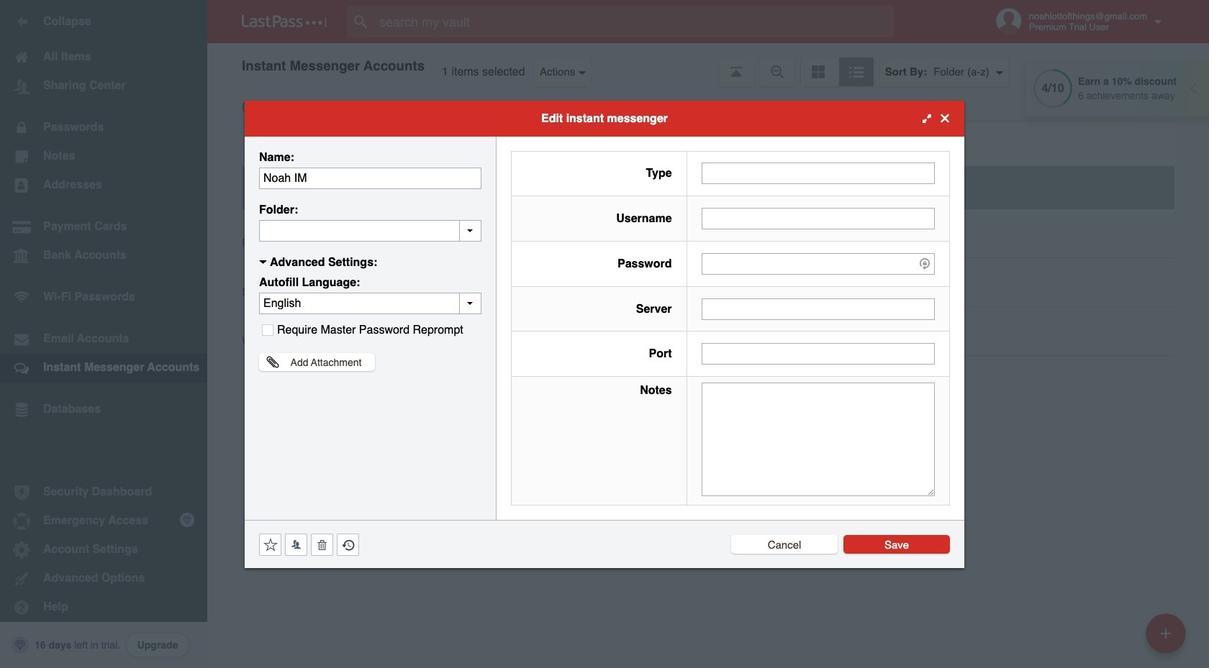Task type: describe. For each thing, give the bounding box(es) containing it.
new item image
[[1162, 629, 1172, 639]]

Search search field
[[347, 6, 922, 37]]

lastpass image
[[242, 15, 327, 28]]



Task type: locate. For each thing, give the bounding box(es) containing it.
main navigation navigation
[[0, 0, 207, 669]]

None password field
[[702, 253, 935, 275]]

vault options navigation
[[207, 43, 1210, 86]]

None text field
[[702, 298, 935, 320], [702, 344, 935, 365], [702, 383, 935, 497], [702, 298, 935, 320], [702, 344, 935, 365], [702, 383, 935, 497]]

dialog
[[245, 100, 965, 569]]

None text field
[[702, 163, 935, 185], [259, 167, 482, 189], [702, 208, 935, 230], [259, 220, 482, 242], [702, 163, 935, 185], [259, 167, 482, 189], [702, 208, 935, 230], [259, 220, 482, 242]]

new item navigation
[[1141, 610, 1195, 669]]

search my vault text field
[[347, 6, 922, 37]]



